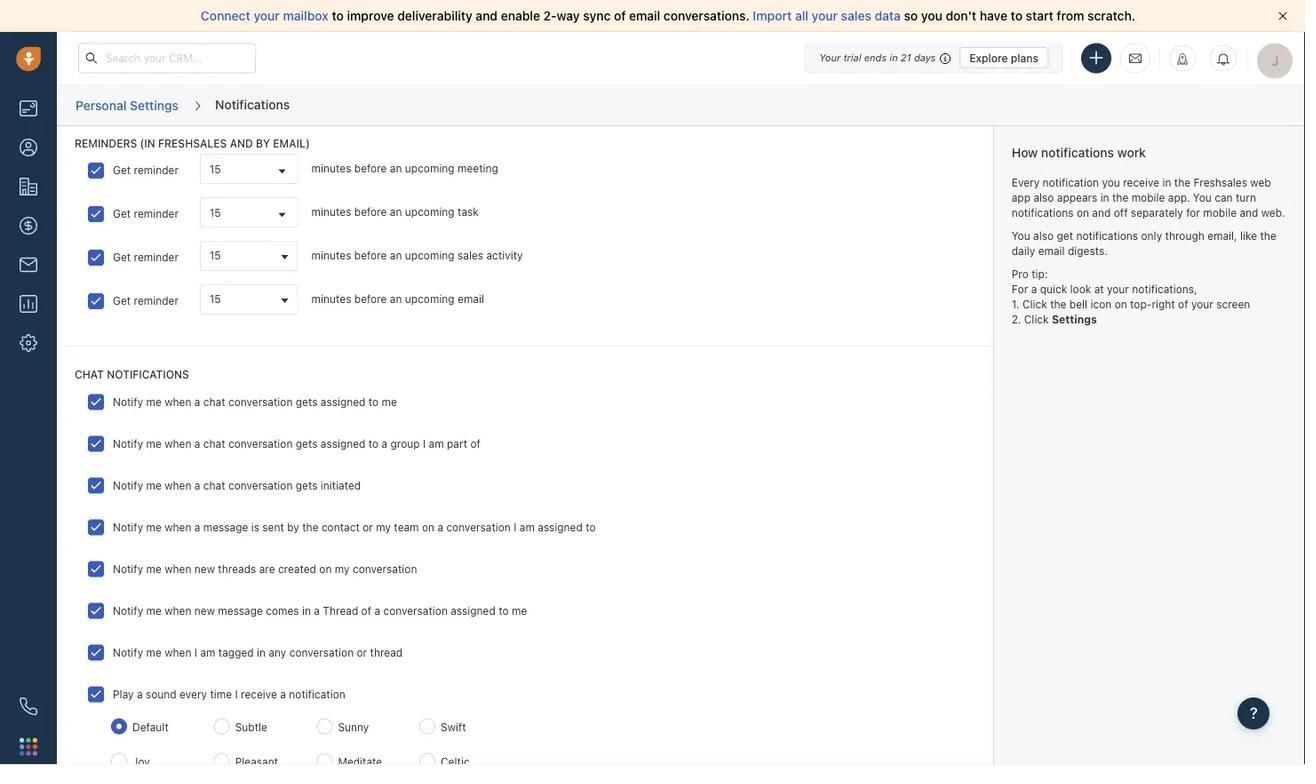 Task type: describe. For each thing, give the bounding box(es) containing it.
(in
[[140, 137, 155, 150]]

0 horizontal spatial settings
[[130, 98, 179, 112]]

1 vertical spatial or
[[357, 646, 367, 658]]

so
[[904, 8, 918, 23]]

your left "screen"
[[1191, 298, 1214, 310]]

4 before from the top
[[354, 293, 387, 305]]

for
[[1012, 283, 1028, 295]]

play
[[113, 688, 134, 700]]

and down notifications
[[230, 137, 253, 150]]

enable
[[501, 8, 540, 23]]

have
[[980, 8, 1008, 23]]

notify me when new message comes in a thread of a conversation assigned to me
[[113, 604, 527, 616]]

all
[[795, 8, 809, 23]]

notifications inside you also get notifications only through email, like the daily email digests.
[[1076, 229, 1138, 242]]

pro tip: for a quick look at your notifications, 1. click the bell icon on top-right of your screen 2. click settings
[[1012, 267, 1250, 325]]

notify for notify me when a message is sent by the contact or my team on a conversation i am assigned to
[[113, 520, 143, 533]]

every
[[180, 688, 207, 700]]

scratch.
[[1088, 8, 1136, 23]]

email,
[[1208, 229, 1237, 242]]

data
[[875, 8, 901, 23]]

notify for notify me when new message comes in a thread of a conversation assigned to me
[[113, 604, 143, 616]]

created
[[278, 562, 316, 575]]

1 vertical spatial by
[[287, 520, 299, 533]]

gets for me
[[296, 395, 318, 408]]

notify me when i am tagged in any conversation or thread
[[113, 646, 403, 658]]

0 horizontal spatial you
[[921, 8, 943, 23]]

2 15 from the top
[[210, 206, 221, 219]]

how
[[1012, 145, 1038, 160]]

2 vertical spatial email
[[458, 293, 484, 305]]

get
[[1057, 229, 1073, 242]]

contact
[[322, 520, 360, 533]]

minutes before an upcoming email
[[312, 293, 484, 305]]

task
[[458, 206, 479, 218]]

me for notify me when a message is sent by the contact or my team on a conversation i am assigned to
[[146, 520, 162, 533]]

new for threads
[[194, 562, 215, 575]]

and left off
[[1092, 206, 1111, 219]]

notify for notify me when a chat conversation gets assigned to a group i am part of
[[113, 437, 143, 449]]

close image
[[1279, 12, 1288, 20]]

15 button for minutes before an upcoming email
[[200, 284, 298, 315]]

notify me when a message is sent by the contact or my team on a conversation i am assigned to
[[113, 520, 596, 533]]

21
[[901, 52, 911, 64]]

notify me when new threads are created on my conversation
[[113, 562, 417, 575]]

top-
[[1130, 298, 1152, 310]]

any
[[269, 646, 286, 658]]

sunny
[[338, 720, 369, 733]]

an for before an upcoming task
[[390, 206, 402, 218]]

notify for notify me when a chat conversation gets initiated
[[113, 479, 143, 491]]

group
[[391, 437, 420, 449]]

in left 21
[[890, 52, 898, 64]]

in left any on the bottom left of the page
[[257, 646, 266, 658]]

you inside every notification you receive in the freshsales web app also appears in the mobile app. you can turn notifications on and off separately for mobile and web.
[[1102, 176, 1120, 188]]

me for notify me when i am tagged in any conversation or thread
[[146, 646, 162, 658]]

1 horizontal spatial email
[[629, 8, 660, 23]]

chat for notify me when a chat conversation gets initiated
[[203, 479, 225, 491]]

start
[[1026, 8, 1054, 23]]

explore plans link
[[960, 47, 1048, 68]]

notifications,
[[1132, 283, 1197, 295]]

connect your mailbox to improve deliverability and enable 2-way sync of email conversations. import all your sales data so you don't have to start from scratch.
[[201, 8, 1136, 23]]

Search your CRM... text field
[[78, 43, 256, 73]]

before for before an upcoming task
[[354, 206, 387, 218]]

don't
[[946, 8, 977, 23]]

your right all
[[812, 8, 838, 23]]

also inside you also get notifications only through email, like the daily email digests.
[[1033, 229, 1054, 242]]

only
[[1141, 229, 1162, 242]]

your left mailbox
[[254, 8, 280, 23]]

me for notify me when a chat conversation gets initiated
[[146, 479, 162, 491]]

on inside the "pro tip: for a quick look at your notifications, 1. click the bell icon on top-right of your screen 2. click settings"
[[1115, 298, 1127, 310]]

conversation up is
[[228, 479, 293, 491]]

app.
[[1168, 191, 1190, 204]]

appears
[[1057, 191, 1098, 204]]

the up off
[[1112, 191, 1129, 204]]

like
[[1240, 229, 1257, 242]]

you inside you also get notifications only through email, like the daily email digests.
[[1012, 229, 1030, 242]]

minutes for before an upcoming meeting
[[312, 162, 351, 175]]

improve
[[347, 8, 394, 23]]

2.
[[1012, 313, 1021, 325]]

minutes for before an upcoming task
[[312, 206, 351, 218]]

receive inside every notification you receive in the freshsales web app also appears in the mobile app. you can turn notifications on and off separately for mobile and web.
[[1123, 176, 1160, 188]]

15 button for minutes before an upcoming sales activity
[[200, 241, 298, 271]]

way
[[557, 8, 580, 23]]

initiated
[[321, 479, 361, 491]]

import
[[753, 8, 792, 23]]

minutes for before an upcoming sales activity
[[312, 249, 351, 262]]

the inside you also get notifications only through email, like the daily email digests.
[[1260, 229, 1277, 242]]

me for notify me when a chat conversation gets assigned to me
[[146, 395, 162, 408]]

personal settings link
[[75, 91, 180, 119]]

chat
[[75, 368, 104, 381]]

deliverability
[[397, 8, 473, 23]]

an for before an upcoming sales activity
[[390, 249, 402, 262]]

you inside every notification you receive in the freshsales web app also appears in the mobile app. you can turn notifications on and off separately for mobile and web.
[[1193, 191, 1212, 204]]

reminder for minutes before an upcoming email
[[134, 295, 179, 307]]

1.
[[1012, 298, 1020, 310]]

look
[[1070, 283, 1091, 295]]

explore
[[970, 52, 1008, 64]]

personal settings
[[76, 98, 179, 112]]

notify me when a chat conversation gets assigned to a group i am part of
[[113, 437, 481, 449]]

2 vertical spatial am
[[200, 646, 215, 658]]

a inside the "pro tip: for a quick look at your notifications, 1. click the bell icon on top-right of your screen 2. click settings"
[[1031, 283, 1037, 295]]

chat for notify me when a chat conversation gets assigned to me
[[203, 395, 225, 408]]

minutes before an upcoming meeting
[[312, 162, 498, 175]]

upcoming for email
[[405, 293, 455, 305]]

thread
[[323, 604, 358, 616]]

conversation down notify me when a chat conversation gets assigned to me
[[228, 437, 293, 449]]

off
[[1114, 206, 1128, 219]]

are
[[259, 562, 275, 575]]

your trial ends in 21 days
[[819, 52, 936, 64]]

conversations.
[[664, 8, 750, 23]]

message for comes
[[218, 604, 263, 616]]

for
[[1186, 206, 1200, 219]]

15 link for minutes before an upcoming meeting
[[201, 155, 297, 183]]

can
[[1215, 191, 1233, 204]]

in up the app.
[[1163, 176, 1171, 188]]

conversation up 'thread'
[[383, 604, 448, 616]]

tip:
[[1032, 267, 1048, 280]]

me for notify me when a chat conversation gets assigned to a group i am part of
[[146, 437, 162, 449]]

conversation down the 'notify me when new message comes in a thread of a conversation assigned to me'
[[289, 646, 354, 658]]

15 link for minutes before an upcoming task
[[201, 198, 297, 227]]

0 vertical spatial freshsales
[[158, 137, 227, 150]]

get reminder for minutes before an upcoming sales activity
[[113, 251, 179, 264]]

subtle
[[235, 720, 267, 733]]

meeting
[[458, 162, 498, 175]]

minutes before an upcoming task
[[312, 206, 479, 218]]

the up the app.
[[1174, 176, 1191, 188]]

trial
[[844, 52, 861, 64]]

before for before an upcoming sales activity
[[354, 249, 387, 262]]

part
[[447, 437, 467, 449]]

threads
[[218, 562, 256, 575]]

and left enable
[[476, 8, 498, 23]]

import all your sales data link
[[753, 8, 904, 23]]

web
[[1250, 176, 1271, 188]]

when for notify me when a message is sent by the contact or my team on a conversation i am assigned to
[[165, 520, 191, 533]]

you also get notifications only through email, like the daily email digests.
[[1012, 229, 1277, 257]]

conversation up notify me when a chat conversation gets assigned to a group i am part of
[[228, 395, 293, 408]]

work
[[1118, 145, 1146, 160]]

in right appears on the right of page
[[1101, 191, 1109, 204]]

reminders
[[75, 137, 137, 150]]

4 minutes from the top
[[312, 293, 351, 305]]

through
[[1165, 229, 1205, 242]]

notifications
[[107, 368, 189, 381]]



Task type: vqa. For each thing, say whether or not it's contained in the screenshot.
"0" within the ALL DEALS: SUMMARY DIALOG
no



Task type: locate. For each thing, give the bounding box(es) containing it.
1 vertical spatial message
[[218, 604, 263, 616]]

1 horizontal spatial notification
[[1043, 176, 1099, 188]]

4 reminder from the top
[[134, 295, 179, 307]]

2 get from the top
[[113, 208, 131, 220]]

0 vertical spatial receive
[[1123, 176, 1160, 188]]

0 vertical spatial new
[[194, 562, 215, 575]]

play a sound every time i receive a notification
[[113, 688, 345, 700]]

2 when from the top
[[165, 437, 191, 449]]

0 vertical spatial my
[[376, 520, 391, 533]]

me for notify me when new message comes in a thread of a conversation assigned to me
[[146, 604, 162, 616]]

6 when from the top
[[165, 604, 191, 616]]

digests.
[[1068, 244, 1108, 257]]

turn
[[1236, 191, 1256, 204]]

sync
[[583, 8, 611, 23]]

new left threads
[[194, 562, 215, 575]]

receive up subtle
[[241, 688, 277, 700]]

0 horizontal spatial email
[[458, 293, 484, 305]]

on right team
[[422, 520, 435, 533]]

1 vertical spatial also
[[1033, 229, 1054, 242]]

every notification you receive in the freshsales web app also appears in the mobile app. you can turn notifications on and off separately for mobile and web.
[[1012, 176, 1285, 219]]

4 when from the top
[[165, 520, 191, 533]]

5 notify from the top
[[113, 562, 143, 575]]

you right the so
[[921, 8, 943, 23]]

on
[[1077, 206, 1089, 219], [1115, 298, 1127, 310], [422, 520, 435, 533], [319, 562, 332, 575]]

2 chat from the top
[[203, 437, 225, 449]]

1 notify from the top
[[113, 395, 143, 408]]

am
[[429, 437, 444, 449], [520, 520, 535, 533], [200, 646, 215, 658]]

upcoming down minutes before an upcoming sales activity
[[405, 293, 455, 305]]

sales left data at the top right of page
[[841, 8, 872, 23]]

15 link
[[201, 155, 297, 183], [201, 198, 297, 227]]

new for message
[[194, 604, 215, 616]]

upcoming up minutes before an upcoming email
[[405, 249, 455, 262]]

1 vertical spatial receive
[[241, 688, 277, 700]]

message down threads
[[218, 604, 263, 616]]

message left is
[[203, 520, 248, 533]]

notify for notify me when a chat conversation gets assigned to me
[[113, 395, 143, 408]]

explore plans
[[970, 52, 1039, 64]]

2 vertical spatial notifications
[[1076, 229, 1138, 242]]

conversation right team
[[446, 520, 511, 533]]

of inside the "pro tip: for a quick look at your notifications, 1. click the bell icon on top-right of your screen 2. click settings"
[[1178, 298, 1188, 310]]

when for notify me when i am tagged in any conversation or thread
[[165, 646, 191, 658]]

1 vertical spatial gets
[[296, 437, 318, 449]]

0 horizontal spatial sales
[[458, 249, 483, 262]]

connect your mailbox link
[[201, 8, 332, 23]]

2 notify from the top
[[113, 437, 143, 449]]

reminder
[[134, 164, 179, 176], [134, 208, 179, 220], [134, 251, 179, 264], [134, 295, 179, 307]]

3 chat from the top
[[203, 479, 225, 491]]

1 horizontal spatial you
[[1193, 191, 1212, 204]]

when for notify me when new threads are created on my conversation
[[165, 562, 191, 575]]

i
[[423, 437, 426, 449], [514, 520, 517, 533], [194, 646, 197, 658], [235, 688, 238, 700]]

mobile up separately
[[1132, 191, 1165, 204]]

3 reminder from the top
[[134, 251, 179, 264]]

of right part
[[470, 437, 481, 449]]

notification
[[1043, 176, 1099, 188], [289, 688, 345, 700]]

on right 'created'
[[319, 562, 332, 575]]

before down minutes before an upcoming meeting
[[354, 206, 387, 218]]

gets up notify me when a chat conversation gets assigned to a group i am part of
[[296, 395, 318, 408]]

by right sent
[[287, 520, 299, 533]]

1 reminder from the top
[[134, 164, 179, 176]]

by left email)
[[256, 137, 270, 150]]

message for is
[[203, 520, 248, 533]]

comes
[[266, 604, 299, 616]]

upcoming for task
[[405, 206, 455, 218]]

0 vertical spatial sales
[[841, 8, 872, 23]]

before down minutes before an upcoming task
[[354, 249, 387, 262]]

on down appears on the right of page
[[1077, 206, 1089, 219]]

or right contact
[[363, 520, 373, 533]]

notifications inside every notification you receive in the freshsales web app also appears in the mobile app. you can turn notifications on and off separately for mobile and web.
[[1012, 206, 1074, 219]]

email
[[629, 8, 660, 23], [1038, 244, 1065, 257], [458, 293, 484, 305]]

conversation down team
[[353, 562, 417, 575]]

1 vertical spatial am
[[520, 520, 535, 533]]

1 vertical spatial sales
[[458, 249, 483, 262]]

0 vertical spatial notifications
[[1041, 145, 1114, 160]]

notifications
[[215, 97, 290, 111]]

click right 1.
[[1023, 298, 1047, 310]]

1 15 button from the top
[[200, 241, 298, 271]]

1 horizontal spatial mobile
[[1203, 206, 1237, 219]]

2 horizontal spatial email
[[1038, 244, 1065, 257]]

before for before an upcoming meeting
[[354, 162, 387, 175]]

settings inside the "pro tip: for a quick look at your notifications, 1. click the bell icon on top-right of your screen 2. click settings"
[[1052, 313, 1097, 325]]

tagged
[[218, 646, 254, 658]]

also right the app on the top of the page
[[1034, 191, 1054, 204]]

gets down notify me when a chat conversation gets assigned to me
[[296, 437, 318, 449]]

upcoming left the task
[[405, 206, 455, 218]]

reminder for minutes before an upcoming sales activity
[[134, 251, 179, 264]]

message
[[203, 520, 248, 533], [218, 604, 263, 616]]

before up minutes before an upcoming task
[[354, 162, 387, 175]]

0 vertical spatial gets
[[296, 395, 318, 408]]

0 vertical spatial click
[[1023, 298, 1047, 310]]

0 vertical spatial settings
[[130, 98, 179, 112]]

1 vertical spatial chat
[[203, 437, 225, 449]]

my
[[376, 520, 391, 533], [335, 562, 350, 575]]

1 vertical spatial you
[[1012, 229, 1030, 242]]

1 vertical spatial click
[[1024, 313, 1049, 325]]

get for minutes before an upcoming email
[[113, 295, 131, 307]]

my down contact
[[335, 562, 350, 575]]

an down minutes before an upcoming task
[[390, 249, 402, 262]]

you up off
[[1102, 176, 1120, 188]]

2 also from the top
[[1033, 229, 1054, 242]]

of
[[614, 8, 626, 23], [1178, 298, 1188, 310], [470, 437, 481, 449], [361, 604, 371, 616]]

email)
[[273, 137, 310, 150]]

also inside every notification you receive in the freshsales web app also appears in the mobile app. you can turn notifications on and off separately for mobile and web.
[[1034, 191, 1054, 204]]

is
[[251, 520, 259, 533]]

notifications down the app on the top of the page
[[1012, 206, 1074, 219]]

an for before an upcoming meeting
[[390, 162, 402, 175]]

15 button
[[200, 241, 298, 271], [200, 284, 298, 315]]

of right right
[[1178, 298, 1188, 310]]

freshsales right (in
[[158, 137, 227, 150]]

2 upcoming from the top
[[405, 206, 455, 218]]

4 an from the top
[[390, 293, 402, 305]]

gets left initiated
[[296, 479, 318, 491]]

before down minutes before an upcoming sales activity
[[354, 293, 387, 305]]

1 horizontal spatial my
[[376, 520, 391, 533]]

your right "at"
[[1107, 283, 1129, 295]]

on right icon at the top right
[[1115, 298, 1127, 310]]

5 when from the top
[[165, 562, 191, 575]]

connect
[[201, 8, 250, 23]]

time
[[210, 688, 232, 700]]

2 vertical spatial chat
[[203, 479, 225, 491]]

3 before from the top
[[354, 249, 387, 262]]

an up minutes before an upcoming task
[[390, 162, 402, 175]]

3 upcoming from the top
[[405, 249, 455, 262]]

0 horizontal spatial receive
[[241, 688, 277, 700]]

the right like
[[1260, 229, 1277, 242]]

chat for notify me when a chat conversation gets assigned to a group i am part of
[[203, 437, 225, 449]]

click
[[1023, 298, 1047, 310], [1024, 313, 1049, 325]]

what's new image
[[1176, 53, 1189, 65]]

email inside you also get notifications only through email, like the daily email digests.
[[1038, 244, 1065, 257]]

an down minutes before an upcoming meeting
[[390, 206, 402, 218]]

3 gets from the top
[[296, 479, 318, 491]]

get for minutes before an upcoming task
[[113, 208, 131, 220]]

0 horizontal spatial notification
[[289, 688, 345, 700]]

an down minutes before an upcoming sales activity
[[390, 293, 402, 305]]

1 vertical spatial settings
[[1052, 313, 1097, 325]]

2 gets from the top
[[296, 437, 318, 449]]

4 upcoming from the top
[[405, 293, 455, 305]]

1 vertical spatial 15 button
[[200, 284, 298, 315]]

email down get
[[1038, 244, 1065, 257]]

when for notify me when a chat conversation gets assigned to a group i am part of
[[165, 437, 191, 449]]

click right the 2.
[[1024, 313, 1049, 325]]

0 vertical spatial mobile
[[1132, 191, 1165, 204]]

1 horizontal spatial by
[[287, 520, 299, 533]]

or left 'thread'
[[357, 646, 367, 658]]

of right the sync
[[614, 8, 626, 23]]

get
[[113, 164, 131, 176], [113, 208, 131, 220], [113, 251, 131, 264], [113, 295, 131, 307]]

separately
[[1131, 206, 1183, 219]]

0 vertical spatial am
[[429, 437, 444, 449]]

team
[[394, 520, 419, 533]]

notifications up digests.
[[1076, 229, 1138, 242]]

1 before from the top
[[354, 162, 387, 175]]

2 horizontal spatial am
[[520, 520, 535, 533]]

0 vertical spatial notification
[[1043, 176, 1099, 188]]

0 horizontal spatial my
[[335, 562, 350, 575]]

my left team
[[376, 520, 391, 533]]

reminders (in freshsales and by email)
[[75, 137, 310, 150]]

1 15 from the top
[[210, 163, 221, 175]]

1 also from the top
[[1034, 191, 1054, 204]]

3 notify from the top
[[113, 479, 143, 491]]

2 an from the top
[[390, 206, 402, 218]]

get reminder for minutes before an upcoming meeting
[[113, 164, 179, 176]]

get reminder for minutes before an upcoming task
[[113, 208, 179, 220]]

your
[[819, 52, 841, 64]]

notify me when a chat conversation gets assigned to me
[[113, 395, 397, 408]]

notify for notify me when i am tagged in any conversation or thread
[[113, 646, 143, 658]]

upcoming left meeting
[[405, 162, 455, 175]]

notification up sunny
[[289, 688, 345, 700]]

quick
[[1040, 283, 1067, 295]]

0 vertical spatial chat
[[203, 395, 225, 408]]

0 vertical spatial message
[[203, 520, 248, 533]]

1 when from the top
[[165, 395, 191, 408]]

1 gets from the top
[[296, 395, 318, 408]]

1 vertical spatial notification
[[289, 688, 345, 700]]

4 notify from the top
[[113, 520, 143, 533]]

notify for notify me when new threads are created on my conversation
[[113, 562, 143, 575]]

swift
[[441, 720, 466, 733]]

in right comes
[[302, 604, 311, 616]]

chat notifications
[[75, 368, 189, 381]]

chat
[[203, 395, 225, 408], [203, 437, 225, 449], [203, 479, 225, 491]]

1 horizontal spatial you
[[1102, 176, 1120, 188]]

2 vertical spatial gets
[[296, 479, 318, 491]]

upcoming for sales
[[405, 249, 455, 262]]

2 15 link from the top
[[201, 198, 297, 227]]

2 15 button from the top
[[200, 284, 298, 315]]

me for notify me when new threads are created on my conversation
[[146, 562, 162, 575]]

days
[[914, 52, 936, 64]]

the down quick
[[1050, 298, 1067, 310]]

3 an from the top
[[390, 249, 402, 262]]

3 get reminder from the top
[[113, 251, 179, 264]]

2 new from the top
[[194, 604, 215, 616]]

the left contact
[[302, 520, 319, 533]]

0 horizontal spatial freshsales
[[158, 137, 227, 150]]

personal
[[76, 98, 126, 112]]

or
[[363, 520, 373, 533], [357, 646, 367, 658]]

1 vertical spatial freshsales
[[1194, 176, 1247, 188]]

settings
[[130, 98, 179, 112], [1052, 313, 1097, 325]]

0 horizontal spatial you
[[1012, 229, 1030, 242]]

get reminder for minutes before an upcoming email
[[113, 295, 179, 307]]

web.
[[1262, 206, 1285, 219]]

sales left activity
[[458, 249, 483, 262]]

get for minutes before an upcoming meeting
[[113, 164, 131, 176]]

get reminder
[[113, 164, 179, 176], [113, 208, 179, 220], [113, 251, 179, 264], [113, 295, 179, 307]]

upcoming for meeting
[[405, 162, 455, 175]]

freshsales
[[158, 137, 227, 150], [1194, 176, 1247, 188]]

1 vertical spatial you
[[1102, 176, 1120, 188]]

also left get
[[1033, 229, 1054, 242]]

to
[[332, 8, 344, 23], [1011, 8, 1023, 23], [369, 395, 379, 408], [369, 437, 379, 449], [586, 520, 596, 533], [499, 604, 509, 616]]

4 15 from the top
[[210, 293, 221, 305]]

1 horizontal spatial freshsales
[[1194, 176, 1247, 188]]

0 vertical spatial also
[[1034, 191, 1054, 204]]

email right the sync
[[629, 8, 660, 23]]

every
[[1012, 176, 1040, 188]]

1 new from the top
[[194, 562, 215, 575]]

icon
[[1091, 298, 1112, 310]]

freshsales inside every notification you receive in the freshsales web app also appears in the mobile app. you can turn notifications on and off separately for mobile and web.
[[1194, 176, 1247, 188]]

3 15 from the top
[[210, 249, 221, 262]]

0 horizontal spatial mobile
[[1132, 191, 1165, 204]]

2 reminder from the top
[[134, 208, 179, 220]]

when for notify me when new message comes in a thread of a conversation assigned to me
[[165, 604, 191, 616]]

mobile down can
[[1203, 206, 1237, 219]]

gets for a
[[296, 437, 318, 449]]

bell
[[1070, 298, 1088, 310]]

app
[[1012, 191, 1031, 204]]

phone image
[[20, 698, 37, 715]]

notifications up appears on the right of page
[[1041, 145, 1114, 160]]

2-
[[543, 8, 557, 23]]

7 notify from the top
[[113, 646, 143, 658]]

3 minutes from the top
[[312, 249, 351, 262]]

0 vertical spatial you
[[1193, 191, 1212, 204]]

mailbox
[[283, 8, 329, 23]]

1 vertical spatial mobile
[[1203, 206, 1237, 219]]

1 horizontal spatial settings
[[1052, 313, 1097, 325]]

0 vertical spatial by
[[256, 137, 270, 150]]

1 vertical spatial my
[[335, 562, 350, 575]]

1 get reminder from the top
[[113, 164, 179, 176]]

email image
[[1129, 51, 1142, 66]]

0 horizontal spatial am
[[200, 646, 215, 658]]

phone element
[[11, 689, 46, 724]]

and down turn
[[1240, 206, 1259, 219]]

minutes before an upcoming sales activity
[[312, 249, 523, 262]]

0 vertical spatial you
[[921, 8, 943, 23]]

1 vertical spatial email
[[1038, 244, 1065, 257]]

settings down bell
[[1052, 313, 1097, 325]]

ends
[[864, 52, 887, 64]]

get for minutes before an upcoming sales activity
[[113, 251, 131, 264]]

activity
[[486, 249, 523, 262]]

4 get from the top
[[113, 295, 131, 307]]

6 notify from the top
[[113, 604, 143, 616]]

1 an from the top
[[390, 162, 402, 175]]

1 horizontal spatial am
[[429, 437, 444, 449]]

the inside the "pro tip: for a quick look at your notifications, 1. click the bell icon on top-right of your screen 2. click settings"
[[1050, 298, 1067, 310]]

1 vertical spatial new
[[194, 604, 215, 616]]

you up the for on the top of the page
[[1193, 191, 1212, 204]]

of right thread
[[361, 604, 371, 616]]

1 upcoming from the top
[[405, 162, 455, 175]]

from
[[1057, 8, 1084, 23]]

when for notify me when a chat conversation gets assigned to me
[[165, 395, 191, 408]]

1 vertical spatial 15 link
[[201, 198, 297, 227]]

before
[[354, 162, 387, 175], [354, 206, 387, 218], [354, 249, 387, 262], [354, 293, 387, 305]]

sound
[[146, 688, 177, 700]]

receive
[[1123, 176, 1160, 188], [241, 688, 277, 700]]

notification up appears on the right of page
[[1043, 176, 1099, 188]]

notification inside every notification you receive in the freshsales web app also appears in the mobile app. you can turn notifications on and off separately for mobile and web.
[[1043, 176, 1099, 188]]

email down minutes before an upcoming sales activity
[[458, 293, 484, 305]]

1 horizontal spatial receive
[[1123, 176, 1160, 188]]

and
[[476, 8, 498, 23], [230, 137, 253, 150], [1092, 206, 1111, 219], [1240, 206, 1259, 219]]

0 vertical spatial email
[[629, 8, 660, 23]]

1 horizontal spatial sales
[[841, 8, 872, 23]]

7 when from the top
[[165, 646, 191, 658]]

1 15 link from the top
[[201, 155, 297, 183]]

new up notify me when i am tagged in any conversation or thread
[[194, 604, 215, 616]]

me
[[146, 395, 162, 408], [382, 395, 397, 408], [146, 437, 162, 449], [146, 479, 162, 491], [146, 520, 162, 533], [146, 562, 162, 575], [146, 604, 162, 616], [512, 604, 527, 616], [146, 646, 162, 658]]

screen
[[1217, 298, 1250, 310]]

you
[[1193, 191, 1212, 204], [1012, 229, 1030, 242]]

2 minutes from the top
[[312, 206, 351, 218]]

1 minutes from the top
[[312, 162, 351, 175]]

you up daily
[[1012, 229, 1030, 242]]

receive down work
[[1123, 176, 1160, 188]]

new
[[194, 562, 215, 575], [194, 604, 215, 616]]

0 vertical spatial 15 button
[[200, 241, 298, 271]]

0 vertical spatial or
[[363, 520, 373, 533]]

freshworks switcher image
[[20, 738, 37, 756]]

4 get reminder from the top
[[113, 295, 179, 307]]

15
[[210, 163, 221, 175], [210, 206, 221, 219], [210, 249, 221, 262], [210, 293, 221, 305]]

1 chat from the top
[[203, 395, 225, 408]]

1 get from the top
[[113, 164, 131, 176]]

settings up (in
[[130, 98, 179, 112]]

freshsales up can
[[1194, 176, 1247, 188]]

reminder for minutes before an upcoming task
[[134, 208, 179, 220]]

2 before from the top
[[354, 206, 387, 218]]

plans
[[1011, 52, 1039, 64]]

2 get reminder from the top
[[113, 208, 179, 220]]

when for notify me when a chat conversation gets initiated
[[165, 479, 191, 491]]

3 when from the top
[[165, 479, 191, 491]]

3 get from the top
[[113, 251, 131, 264]]

0 horizontal spatial by
[[256, 137, 270, 150]]

reminder for minutes before an upcoming meeting
[[134, 164, 179, 176]]

daily
[[1012, 244, 1035, 257]]

1 vertical spatial notifications
[[1012, 206, 1074, 219]]

on inside every notification you receive in the freshsales web app also appears in the mobile app. you can turn notifications on and off separately for mobile and web.
[[1077, 206, 1089, 219]]

0 vertical spatial 15 link
[[201, 155, 297, 183]]



